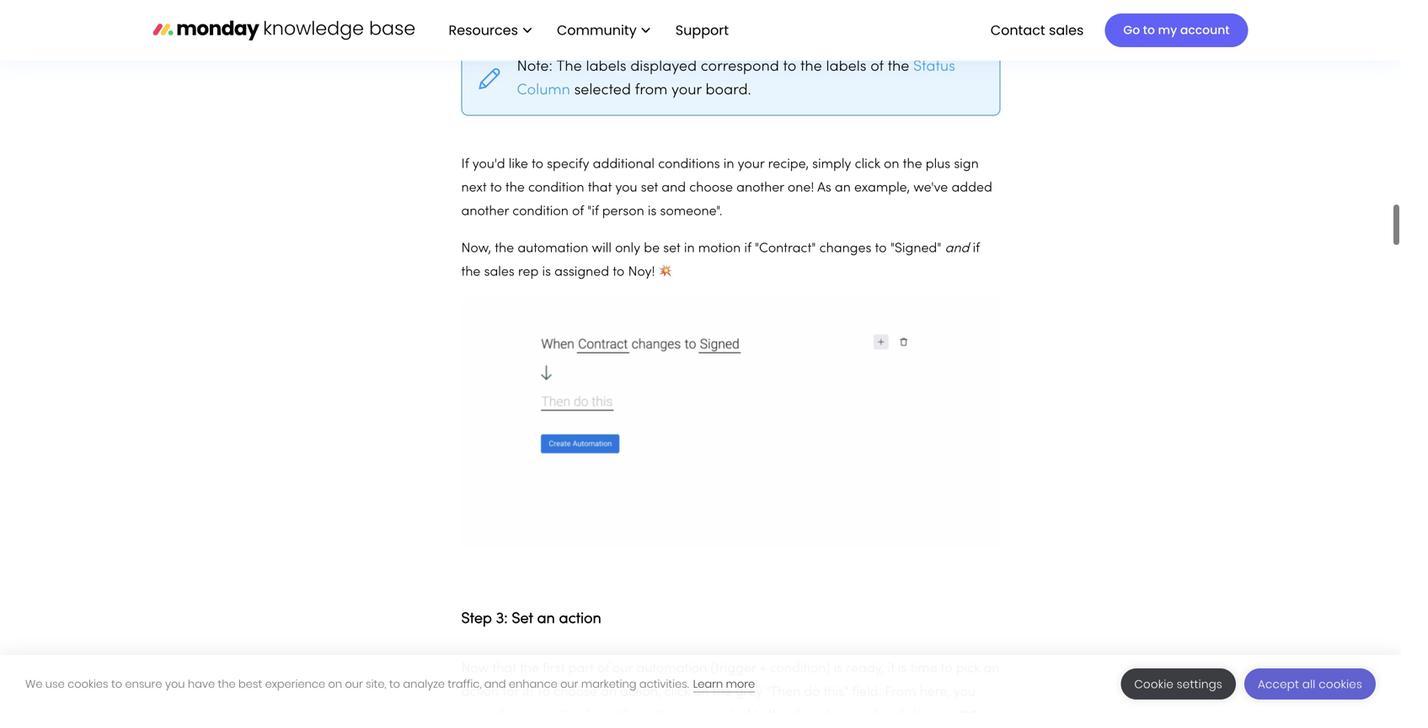 Task type: vqa. For each thing, say whether or not it's contained in the screenshot.
Note: The labels displayed correspond to the labels of the
yes



Task type: locate. For each thing, give the bounding box(es) containing it.
in inside "if you'd like to specify additional conditions in your recipe, simply click on the plus sign next to the condition that you set and choose another one! as an example, we've added another condition of "if person is someone"."
[[724, 158, 734, 171]]

0 horizontal spatial cookies
[[68, 677, 108, 692]]

1 vertical spatial set
[[663, 243, 681, 255]]

to right go
[[1143, 22, 1155, 38]]

0 horizontal spatial sales
[[484, 266, 515, 279]]

1 vertical spatial sales
[[484, 266, 515, 279]]

0 horizontal spatial choose
[[554, 687, 597, 699]]

0 horizontal spatial that
[[493, 663, 516, 676]]

do
[[804, 687, 820, 699]]

another down next
[[461, 205, 509, 218]]

list
[[432, 0, 742, 61]]

we
[[25, 677, 43, 692]]

0 vertical spatial and
[[662, 182, 686, 195]]

that up "if
[[588, 182, 612, 195]]

1 horizontal spatial click
[[855, 158, 880, 171]]

is up this"
[[834, 663, 843, 676]]

now, the automation will only be set in motion if "contract" changes to "signed" and
[[461, 243, 969, 255]]

set
[[512, 613, 533, 627]]

2 vertical spatial of
[[598, 663, 609, 676]]

learn
[[693, 677, 723, 692]]

and inside "if you'd like to specify additional conditions in your recipe, simply click on the plus sign next to the condition that you set and choose another one! as an example, we've added another condition of "if person is someone"."
[[662, 182, 686, 195]]

choose down part
[[554, 687, 597, 699]]

of left status
[[871, 60, 884, 74]]

1 vertical spatial of
[[572, 205, 584, 218]]

the inside dialog
[[218, 677, 236, 692]]

0 vertical spatial in
[[724, 158, 734, 171]]

more
[[726, 677, 755, 692]]

1 horizontal spatial if
[[973, 243, 980, 255]]

column
[[517, 83, 570, 98]]

1 vertical spatial choose
[[554, 687, 597, 699]]

"signed"
[[891, 243, 942, 255]]

our
[[613, 663, 633, 676], [345, 677, 363, 692], [561, 677, 578, 692]]

our left site,
[[345, 677, 363, 692]]

2 vertical spatial and
[[484, 677, 506, 692]]

in inside now that the first part of our automation (trigger + condition) is ready, it is time to pick an action for it! to choose an action, click on the grey "then do this" field. from here, you can select an action from the options presented in the dropdown or by clicking on "mo
[[754, 710, 765, 714]]

choose inside "if you'd like to specify additional conditions in your recipe, simply click on the plus sign next to the condition that you set and choose another one! as an example, we've added another condition of "if person is someone"."
[[690, 182, 733, 195]]

0 vertical spatial choose
[[690, 182, 733, 195]]

1 horizontal spatial cookies
[[1319, 677, 1363, 693]]

in left motion
[[684, 243, 695, 255]]

it!
[[523, 687, 533, 699]]

condition down like
[[513, 205, 569, 218]]

and down now
[[484, 677, 506, 692]]

of
[[871, 60, 884, 74], [572, 205, 584, 218], [598, 663, 609, 676]]

2 if from the left
[[973, 243, 980, 255]]

1 horizontal spatial you
[[615, 182, 638, 195]]

condition)
[[770, 663, 831, 676]]

on up presented
[[694, 687, 709, 699]]

0 vertical spatial sales
[[1049, 20, 1084, 39]]

is
[[648, 205, 657, 218], [542, 266, 551, 279], [834, 663, 843, 676], [898, 663, 907, 676]]

for
[[503, 687, 519, 699]]

in
[[724, 158, 734, 171], [684, 243, 695, 255], [754, 710, 765, 714]]

1 labels from the left
[[586, 60, 627, 74]]

1 vertical spatial that
[[493, 663, 516, 676]]

0 horizontal spatial of
[[572, 205, 584, 218]]

here,
[[920, 687, 950, 699]]

resources
[[449, 20, 518, 39]]

selected
[[574, 83, 631, 98]]

0 horizontal spatial if
[[744, 243, 751, 255]]

1 horizontal spatial of
[[598, 663, 609, 676]]

2 cookies from the left
[[1319, 677, 1363, 693]]

from inside now that the first part of our automation (trigger + condition) is ready, it is time to pick an action for it! to choose an action, click on the grey "then do this" field. from here, you can select an action from the options presented in the dropdown or by clicking on "mo
[[586, 710, 615, 714]]

sales inside if the sales rep is assigned to noy! 💥
[[484, 266, 515, 279]]

1 vertical spatial in
[[684, 243, 695, 255]]

to left pick
[[941, 663, 953, 676]]

and inside dialog
[[484, 677, 506, 692]]

click
[[855, 158, 880, 171], [665, 687, 690, 699]]

if you'd like to specify additional conditions in your recipe, simply click on the plus sign next to the condition that you set and choose another one! as an example, we've added another condition of "if person is someone".
[[461, 158, 993, 218]]

note: the labels displayed correspond to the labels of the
[[517, 60, 914, 74]]

to left "signed"
[[875, 243, 887, 255]]

enhance
[[509, 677, 558, 692]]

settings
[[1177, 677, 1223, 693]]

step 3: set an action
[[461, 613, 602, 627]]

our down part
[[561, 677, 578, 692]]

is right rep at the left of page
[[542, 266, 551, 279]]

0 vertical spatial that
[[588, 182, 612, 195]]

all
[[1303, 677, 1316, 693]]

status
[[914, 60, 956, 74]]

and down "conditions"
[[662, 182, 686, 195]]

cpt2112161433 1142x531.gif image
[[461, 298, 1001, 549]]

the right now, at the left top of page
[[495, 243, 514, 255]]

automation up the activities.
[[637, 663, 707, 676]]

set down additional
[[641, 182, 658, 195]]

in down grey on the right bottom of the page
[[754, 710, 765, 714]]

1 horizontal spatial that
[[588, 182, 612, 195]]

to right correspond
[[783, 60, 797, 74]]

cookies inside button
[[1319, 677, 1363, 693]]

on
[[884, 158, 900, 171], [328, 677, 342, 692], [694, 687, 709, 699], [941, 710, 957, 714]]

experience
[[265, 677, 325, 692]]

an right as
[[835, 182, 851, 195]]

2 horizontal spatial you
[[954, 687, 976, 699]]

automation up rep at the left of page
[[518, 243, 589, 255]]

3:
[[496, 613, 508, 627]]

your
[[672, 83, 702, 98], [738, 158, 765, 171]]

an
[[835, 182, 851, 195], [537, 613, 555, 627], [984, 663, 1000, 676], [601, 687, 617, 699], [526, 710, 542, 714]]

you down additional
[[615, 182, 638, 195]]

0 horizontal spatial in
[[684, 243, 695, 255]]

the left best
[[218, 677, 236, 692]]

changes
[[820, 243, 872, 255]]

recipe,
[[768, 158, 809, 171]]

2 horizontal spatial and
[[945, 243, 969, 255]]

if
[[461, 158, 469, 171]]

cookies right use
[[68, 677, 108, 692]]

that
[[588, 182, 612, 195], [493, 663, 516, 676]]

to left noy!
[[613, 266, 625, 279]]

1 vertical spatial from
[[586, 710, 615, 714]]

condition down specify
[[528, 182, 584, 195]]

0 horizontal spatial your
[[672, 83, 702, 98]]

you inside "if you'd like to specify additional conditions in your recipe, simply click on the plus sign next to the condition that you set and choose another one! as an example, we've added another condition of "if person is someone"."
[[615, 182, 638, 195]]

of left "if
[[572, 205, 584, 218]]

accept
[[1258, 677, 1300, 693]]

if right motion
[[744, 243, 751, 255]]

the
[[801, 60, 822, 74], [888, 60, 910, 74], [903, 158, 922, 171], [506, 182, 525, 195], [495, 243, 514, 255], [461, 266, 481, 279], [520, 663, 539, 676], [218, 677, 236, 692], [713, 687, 732, 699], [619, 710, 638, 714], [769, 710, 788, 714]]

choose inside now that the first part of our automation (trigger + condition) is ready, it is time to pick an action for it! to choose an action, click on the grey "then do this" field. from here, you can select an action from the options presented in the dropdown or by clicking on "mo
[[554, 687, 597, 699]]

the
[[557, 60, 582, 74]]

is right person
[[648, 205, 657, 218]]

2 vertical spatial in
[[754, 710, 765, 714]]

the up presented
[[713, 687, 732, 699]]

1 cookies from the left
[[68, 677, 108, 692]]

condition
[[528, 182, 584, 195], [513, 205, 569, 218]]

1 if from the left
[[744, 243, 751, 255]]

list containing resources
[[432, 0, 742, 61]]

rep
[[518, 266, 539, 279]]

on up example,
[[884, 158, 900, 171]]

action up part
[[559, 613, 602, 627]]

you down pick
[[954, 687, 976, 699]]

an inside "if you'd like to specify additional conditions in your recipe, simply click on the plus sign next to the condition that you set and choose another one! as an example, we've added another condition of "if person is someone"."
[[835, 182, 851, 195]]

sales left rep at the left of page
[[484, 266, 515, 279]]

like
[[509, 158, 528, 171]]

if
[[744, 243, 751, 255], [973, 243, 980, 255]]

select
[[487, 710, 522, 714]]

and
[[662, 182, 686, 195], [945, 243, 969, 255], [484, 677, 506, 692]]

you
[[615, 182, 638, 195], [165, 677, 185, 692], [954, 687, 976, 699]]

1 vertical spatial your
[[738, 158, 765, 171]]

action
[[559, 613, 602, 627], [461, 687, 499, 699], [545, 710, 583, 714]]

0 vertical spatial automation
[[518, 243, 589, 255]]

0 horizontal spatial labels
[[586, 60, 627, 74]]

1 horizontal spatial your
[[738, 158, 765, 171]]

that up for
[[493, 663, 516, 676]]

added
[[952, 182, 993, 195]]

your down displayed
[[672, 83, 702, 98]]

another down recipe,
[[737, 182, 784, 195]]

to
[[536, 687, 550, 699]]

set
[[641, 182, 658, 195], [663, 243, 681, 255]]

click up example,
[[855, 158, 880, 171]]

board.
[[706, 83, 751, 98]]

the down now, at the left top of page
[[461, 266, 481, 279]]

1 vertical spatial automation
[[637, 663, 707, 676]]

of up marketing
[[598, 663, 609, 676]]

2 horizontal spatial in
[[754, 710, 765, 714]]

"contract"
[[755, 243, 816, 255]]

0 vertical spatial set
[[641, 182, 658, 195]]

our up marketing
[[613, 663, 633, 676]]

0 vertical spatial from
[[635, 83, 668, 98]]

assigned
[[555, 266, 609, 279]]

will
[[592, 243, 612, 255]]

now that the first part of our automation (trigger + condition) is ready, it is time to pick an action for it! to choose an action, click on the grey "then do this" field. from here, you can select an action from the options presented in the dropdown or by clicking on "mo
[[461, 663, 1000, 714]]

in for motion
[[684, 243, 695, 255]]

1 vertical spatial and
[[945, 243, 969, 255]]

0 horizontal spatial click
[[665, 687, 690, 699]]

1 vertical spatial condition
[[513, 205, 569, 218]]

1 vertical spatial click
[[665, 687, 690, 699]]

cookies for all
[[1319, 677, 1363, 693]]

0 vertical spatial your
[[672, 83, 702, 98]]

it
[[888, 663, 895, 676]]

choose up someone". at the top of the page
[[690, 182, 733, 195]]

the up enhance
[[520, 663, 539, 676]]

0 horizontal spatial our
[[345, 677, 363, 692]]

1 horizontal spatial sales
[[1049, 20, 1084, 39]]

0 horizontal spatial automation
[[518, 243, 589, 255]]

conditions
[[658, 158, 720, 171]]

click up options
[[665, 687, 690, 699]]

2 horizontal spatial of
[[871, 60, 884, 74]]

1 horizontal spatial labels
[[826, 60, 867, 74]]

action up can
[[461, 687, 499, 699]]

to
[[1143, 22, 1155, 38], [783, 60, 797, 74], [532, 158, 544, 171], [490, 182, 502, 195], [875, 243, 887, 255], [613, 266, 625, 279], [941, 663, 953, 676], [111, 677, 122, 692], [389, 677, 400, 692]]

from down marketing
[[586, 710, 615, 714]]

is inside "if you'd like to specify additional conditions in your recipe, simply click on the plus sign next to the condition that you set and choose another one! as an example, we've added another condition of "if person is someone"."
[[648, 205, 657, 218]]

your inside "if you'd like to specify additional conditions in your recipe, simply click on the plus sign next to the condition that you set and choose another one! as an example, we've added another condition of "if person is someone"."
[[738, 158, 765, 171]]

you left the have
[[165, 677, 185, 692]]

set inside "if you'd like to specify additional conditions in your recipe, simply click on the plus sign next to the condition that you set and choose another one! as an example, we've added another condition of "if person is someone"."
[[641, 182, 658, 195]]

0 horizontal spatial another
[[461, 205, 509, 218]]

1 horizontal spatial choose
[[690, 182, 733, 195]]

2 horizontal spatial our
[[613, 663, 633, 676]]

1 horizontal spatial automation
[[637, 663, 707, 676]]

motion
[[698, 243, 741, 255]]

selected from your board.
[[570, 83, 751, 98]]

sales right contact
[[1049, 20, 1084, 39]]

in right "conditions"
[[724, 158, 734, 171]]

and right "signed"
[[945, 243, 969, 255]]

support
[[676, 20, 729, 39]]

specify
[[547, 158, 589, 171]]

0 horizontal spatial set
[[641, 182, 658, 195]]

if right "signed"
[[973, 243, 980, 255]]

1 horizontal spatial and
[[662, 182, 686, 195]]

your left recipe,
[[738, 158, 765, 171]]

is right it
[[898, 663, 907, 676]]

1 horizontal spatial our
[[561, 677, 578, 692]]

0 vertical spatial click
[[855, 158, 880, 171]]

only
[[615, 243, 641, 255]]

cookies right all
[[1319, 677, 1363, 693]]

1 horizontal spatial in
[[724, 158, 734, 171]]

use
[[45, 677, 65, 692]]

from down displayed
[[635, 83, 668, 98]]

if inside if the sales rep is assigned to noy! 💥
[[973, 243, 980, 255]]

action down to
[[545, 710, 583, 714]]

0 horizontal spatial and
[[484, 677, 506, 692]]

0 horizontal spatial from
[[586, 710, 615, 714]]

another
[[737, 182, 784, 195], [461, 205, 509, 218]]

an down it!
[[526, 710, 542, 714]]

(trigger
[[711, 663, 756, 676]]

time
[[911, 663, 937, 676]]

the right correspond
[[801, 60, 822, 74]]

1 horizontal spatial another
[[737, 182, 784, 195]]

set right be
[[663, 243, 681, 255]]

options
[[642, 710, 686, 714]]

to left ensure
[[111, 677, 122, 692]]

dialog
[[0, 656, 1401, 714]]

of inside "if you'd like to specify additional conditions in your recipe, simply click on the plus sign next to the condition that you set and choose another one! as an example, we've added another condition of "if person is someone"."
[[572, 205, 584, 218]]

action,
[[620, 687, 661, 699]]

cookies for use
[[68, 677, 108, 692]]



Task type: describe. For each thing, give the bounding box(es) containing it.
learn more link
[[693, 677, 755, 693]]

the down like
[[506, 182, 525, 195]]

resources link
[[440, 16, 540, 45]]

part
[[568, 663, 594, 676]]

someone".
[[660, 205, 723, 218]]

now
[[461, 663, 489, 676]]

contact
[[991, 20, 1046, 39]]

site,
[[366, 677, 386, 692]]

grey
[[735, 687, 763, 699]]

from
[[885, 687, 916, 699]]

clicking
[[893, 710, 938, 714]]

sign
[[954, 158, 979, 171]]

to right site,
[[389, 677, 400, 692]]

sales inside contact sales link
[[1049, 20, 1084, 39]]

1 horizontal spatial set
[[663, 243, 681, 255]]

go to my account link
[[1105, 13, 1248, 47]]

on down here,
[[941, 710, 957, 714]]

to inside main element
[[1143, 22, 1155, 38]]

marketing
[[581, 677, 637, 692]]

an right set
[[537, 613, 555, 627]]

analyze
[[403, 677, 445, 692]]

2 vertical spatial action
[[545, 710, 583, 714]]

status column link
[[517, 60, 956, 98]]

0 vertical spatial of
[[871, 60, 884, 74]]

is inside if the sales rep is assigned to noy! 💥
[[542, 266, 551, 279]]

accept all cookies button
[[1245, 669, 1376, 700]]

simply
[[813, 158, 851, 171]]

the inside if the sales rep is assigned to noy! 💥
[[461, 266, 481, 279]]

be
[[644, 243, 660, 255]]

2 labels from the left
[[826, 60, 867, 74]]

dialog containing cookie settings
[[0, 656, 1401, 714]]

correspond
[[701, 60, 779, 74]]

can
[[461, 710, 484, 714]]

if the sales rep is assigned to noy! 💥
[[461, 243, 980, 279]]

0 vertical spatial another
[[737, 182, 784, 195]]

to right like
[[532, 158, 544, 171]]

we use cookies to ensure you have the best experience on our site, to analyze traffic, and enhance our marketing activities. learn more
[[25, 677, 755, 692]]

cookie settings
[[1135, 677, 1223, 693]]

to inside now that the first part of our automation (trigger + condition) is ready, it is time to pick an action for it! to choose an action, click on the grey "then do this" field. from here, you can select an action from the options presented in the dropdown or by clicking on "mo
[[941, 663, 953, 676]]

1 horizontal spatial from
[[635, 83, 668, 98]]

as
[[818, 182, 832, 195]]

💥
[[659, 266, 672, 279]]

main element
[[432, 0, 1248, 61]]

we've
[[914, 182, 948, 195]]

0 vertical spatial condition
[[528, 182, 584, 195]]

click inside now that the first part of our automation (trigger + condition) is ready, it is time to pick an action for it! to choose an action, click on the grey "then do this" field. from here, you can select an action from the options presented in the dropdown or by clicking on "mo
[[665, 687, 690, 699]]

next
[[461, 182, 487, 195]]

status column
[[517, 60, 956, 98]]

an right pick
[[984, 663, 1000, 676]]

contact sales link
[[982, 16, 1092, 45]]

this"
[[824, 687, 849, 699]]

community
[[557, 20, 637, 39]]

have
[[188, 677, 215, 692]]

an left action,
[[601, 687, 617, 699]]

by
[[875, 710, 889, 714]]

best
[[239, 677, 262, 692]]

field.
[[852, 687, 882, 699]]

0 vertical spatial action
[[559, 613, 602, 627]]

dropdown
[[792, 710, 855, 714]]

go
[[1124, 22, 1140, 38]]

additional
[[593, 158, 655, 171]]

0 horizontal spatial you
[[165, 677, 185, 692]]

that inside "if you'd like to specify additional conditions in your recipe, simply click on the plus sign next to the condition that you set and choose another one! as an example, we've added another condition of "if person is someone"."
[[588, 182, 612, 195]]

of inside now that the first part of our automation (trigger + condition) is ready, it is time to pick an action for it! to choose an action, click on the grey "then do this" field. from here, you can select an action from the options presented in the dropdown or by clicking on "mo
[[598, 663, 609, 676]]

plus
[[926, 158, 951, 171]]

one!
[[788, 182, 814, 195]]

traffic,
[[448, 677, 482, 692]]

note:
[[517, 60, 553, 74]]

+
[[760, 663, 767, 676]]

1 vertical spatial action
[[461, 687, 499, 699]]

my
[[1158, 22, 1178, 38]]

1 vertical spatial another
[[461, 205, 509, 218]]

the left status
[[888, 60, 910, 74]]

automation inside now that the first part of our automation (trigger + condition) is ready, it is time to pick an action for it! to choose an action, click on the grey "then do this" field. from here, you can select an action from the options presented in the dropdown or by clicking on "mo
[[637, 663, 707, 676]]

to inside if the sales rep is assigned to noy! 💥
[[613, 266, 625, 279]]

pick
[[956, 663, 980, 676]]

step
[[461, 613, 492, 627]]

the down action,
[[619, 710, 638, 714]]

ready,
[[846, 663, 884, 676]]

example,
[[855, 182, 910, 195]]

community link
[[549, 16, 659, 45]]

the left plus at the top right of page
[[903, 158, 922, 171]]

"then
[[766, 687, 801, 699]]

our inside now that the first part of our automation (trigger + condition) is ready, it is time to pick an action for it! to choose an action, click on the grey "then do this" field. from here, you can select an action from the options presented in the dropdown or by clicking on "mo
[[613, 663, 633, 676]]

on right the experience
[[328, 677, 342, 692]]

you'd
[[473, 158, 505, 171]]

monday.com logo image
[[153, 12, 415, 48]]

noy!
[[628, 266, 655, 279]]

cookie
[[1135, 677, 1174, 693]]

contact sales
[[991, 20, 1084, 39]]

on inside "if you'd like to specify additional conditions in your recipe, simply click on the plus sign next to the condition that you set and choose another one! as an example, we've added another condition of "if person is someone"."
[[884, 158, 900, 171]]

displayed
[[631, 60, 697, 74]]

account
[[1181, 22, 1230, 38]]

to right next
[[490, 182, 502, 195]]

ensure
[[125, 677, 162, 692]]

you inside now that the first part of our automation (trigger + condition) is ready, it is time to pick an action for it! to choose an action, click on the grey "then do this" field. from here, you can select an action from the options presented in the dropdown or by clicking on "mo
[[954, 687, 976, 699]]

"if
[[587, 205, 599, 218]]

accept all cookies
[[1258, 677, 1363, 693]]

cookie settings button
[[1121, 669, 1236, 700]]

the down ""then"
[[769, 710, 788, 714]]

click inside "if you'd like to specify additional conditions in your recipe, simply click on the plus sign next to the condition that you set and choose another one! as an example, we've added another condition of "if person is someone"."
[[855, 158, 880, 171]]

activities.
[[639, 677, 689, 692]]

or
[[859, 710, 871, 714]]

go to my account
[[1124, 22, 1230, 38]]

cpt2112011627 961x441.gif image
[[461, 0, 1001, 28]]

now,
[[461, 243, 491, 255]]

person
[[602, 205, 644, 218]]

in for your
[[724, 158, 734, 171]]

that inside now that the first part of our automation (trigger + condition) is ready, it is time to pick an action for it! to choose an action, click on the grey "then do this" field. from here, you can select an action from the options presented in the dropdown or by clicking on "mo
[[493, 663, 516, 676]]

presented
[[690, 710, 751, 714]]



